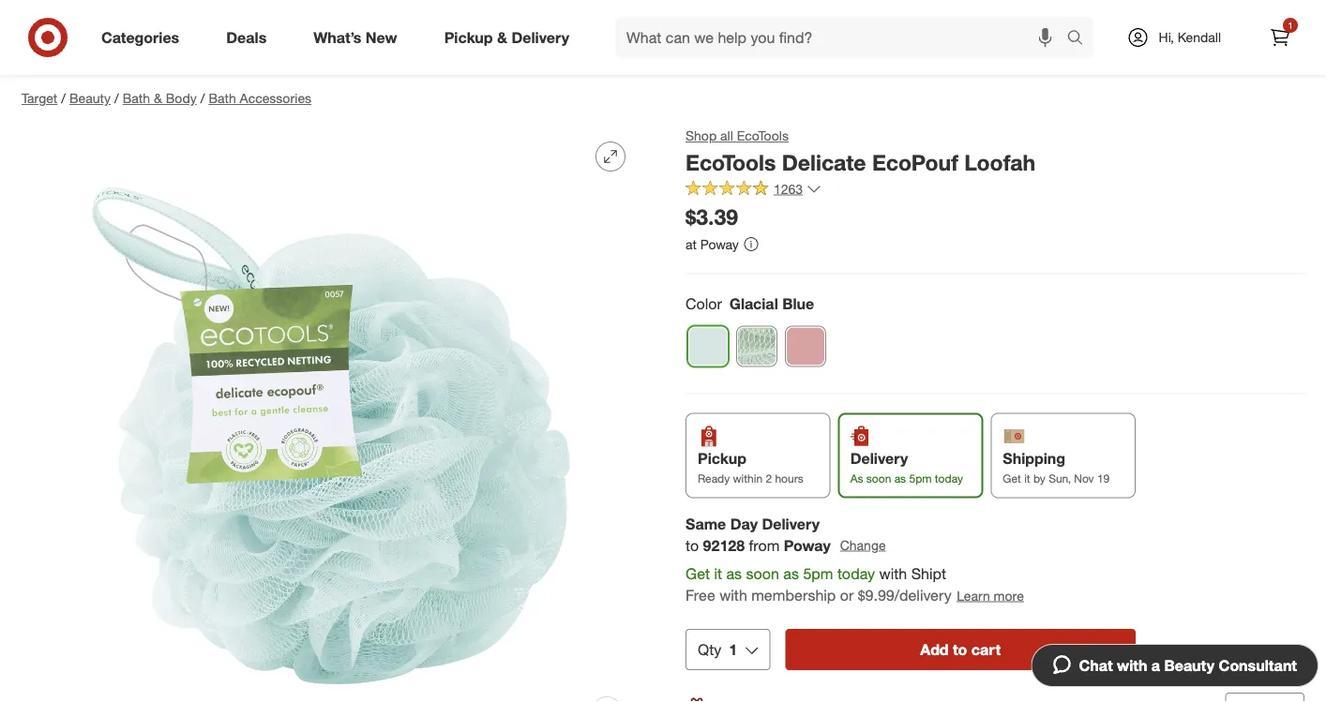 Task type: vqa. For each thing, say whether or not it's contained in the screenshot.
Friday
no



Task type: describe. For each thing, give the bounding box(es) containing it.
delivery for pickup & delivery
[[512, 28, 570, 47]]

chat with a beauty consultant button
[[1032, 645, 1319, 688]]

shipt
[[912, 565, 947, 584]]

hi, kendall
[[1159, 29, 1222, 46]]

get it as soon as 5pm today with shipt free with membership or $9.99/delivery learn more
[[686, 565, 1024, 605]]

5pm inside delivery as soon as 5pm today
[[910, 471, 932, 485]]

color glacial blue
[[686, 295, 815, 313]]

body
[[166, 90, 197, 106]]

nov
[[1075, 471, 1095, 485]]

shipping get it by sun, nov 19
[[1003, 450, 1110, 485]]

1 vertical spatial ecotools
[[686, 149, 776, 175]]

within
[[733, 471, 763, 485]]

5pm inside the 'get it as soon as 5pm today with shipt free with membership or $9.99/delivery learn more'
[[804, 565, 834, 584]]

soon inside the 'get it as soon as 5pm today with shipt free with membership or $9.99/delivery learn more'
[[746, 565, 780, 584]]

0 vertical spatial ecotools
[[737, 128, 789, 144]]

1 horizontal spatial &
[[497, 28, 508, 47]]

92128
[[703, 536, 745, 555]]

a
[[1152, 657, 1161, 675]]

poway for from poway
[[784, 536, 831, 555]]

consultant
[[1219, 657, 1298, 675]]

get inside shipping get it by sun, nov 19
[[1003, 471, 1022, 485]]

chat
[[1079, 657, 1113, 675]]

today inside the 'get it as soon as 5pm today with shipt free with membership or $9.99/delivery learn more'
[[838, 565, 875, 584]]

beauty link
[[69, 90, 111, 106]]

$3.39
[[686, 204, 738, 231]]

1 horizontal spatial as
[[784, 565, 799, 584]]

0 vertical spatial beauty
[[69, 90, 111, 106]]

blue
[[783, 295, 815, 313]]

19
[[1098, 471, 1110, 485]]

from poway
[[749, 536, 831, 555]]

qty 1
[[698, 641, 738, 659]]

chat with a beauty consultant
[[1079, 657, 1298, 675]]

what's new
[[314, 28, 397, 47]]

categories link
[[85, 17, 203, 58]]

at poway
[[686, 236, 739, 252]]

same
[[686, 515, 726, 533]]

$9.99/delivery
[[858, 587, 952, 605]]

ecotools delicate ecopouf loofah, 1 of 11 image
[[22, 127, 641, 703]]

change button
[[839, 535, 887, 556]]

free
[[686, 587, 716, 605]]

1 vertical spatial &
[[154, 90, 162, 106]]

today inside delivery as soon as 5pm today
[[935, 471, 964, 485]]

pink image
[[786, 327, 826, 366]]

add to cart
[[921, 641, 1001, 659]]

search
[[1059, 30, 1104, 48]]

shipping
[[1003, 450, 1066, 468]]

new
[[366, 28, 397, 47]]

color
[[686, 295, 722, 313]]

2 bath from the left
[[209, 90, 236, 106]]

categories
[[101, 28, 179, 47]]

target
[[22, 90, 57, 106]]

as inside delivery as soon as 5pm today
[[895, 471, 906, 485]]

bath accessories link
[[209, 90, 312, 106]]

green fig image
[[737, 327, 777, 366]]

target / beauty / bath & body / bath accessories
[[22, 90, 312, 106]]

learn
[[957, 588, 991, 604]]

search button
[[1059, 17, 1104, 62]]

glacial
[[730, 295, 778, 313]]

sun,
[[1049, 471, 1071, 485]]

2
[[766, 471, 772, 485]]

to inside button
[[953, 641, 968, 659]]

1 inside the 1 link
[[1288, 19, 1294, 31]]



Task type: locate. For each thing, give the bounding box(es) containing it.
1 vertical spatial it
[[714, 565, 722, 584]]

get left by in the bottom of the page
[[1003, 471, 1022, 485]]

today up the or
[[838, 565, 875, 584]]

pickup ready within 2 hours
[[698, 450, 804, 485]]

pickup for &
[[444, 28, 493, 47]]

1 vertical spatial 5pm
[[804, 565, 834, 584]]

soon down from
[[746, 565, 780, 584]]

1 vertical spatial with
[[720, 587, 748, 605]]

0 vertical spatial with
[[880, 565, 907, 584]]

add to cart button
[[786, 629, 1136, 671]]

beauty right target link
[[69, 90, 111, 106]]

to down same
[[686, 536, 699, 555]]

bath left body
[[123, 90, 150, 106]]

1 horizontal spatial bath
[[209, 90, 236, 106]]

pickup & delivery link
[[428, 17, 593, 58]]

it inside the 'get it as soon as 5pm today with shipt free with membership or $9.99/delivery learn more'
[[714, 565, 722, 584]]

ecotools
[[737, 128, 789, 144], [686, 149, 776, 175]]

with up $9.99/delivery
[[880, 565, 907, 584]]

with right free
[[720, 587, 748, 605]]

soon inside delivery as soon as 5pm today
[[867, 471, 892, 485]]

beauty right a
[[1165, 657, 1215, 675]]

1 horizontal spatial delivery
[[762, 515, 820, 533]]

1 horizontal spatial with
[[880, 565, 907, 584]]

as up membership
[[784, 565, 799, 584]]

ecopouf
[[872, 149, 959, 175]]

pickup inside pickup ready within 2 hours
[[698, 450, 747, 468]]

1 vertical spatial to
[[953, 641, 968, 659]]

1 vertical spatial 1
[[729, 641, 738, 659]]

/ right beauty 'link'
[[115, 90, 119, 106]]

1
[[1288, 19, 1294, 31], [729, 641, 738, 659]]

bath & body link
[[123, 90, 197, 106]]

0 vertical spatial delivery
[[512, 28, 570, 47]]

0 vertical spatial pickup
[[444, 28, 493, 47]]

1 horizontal spatial poway
[[784, 536, 831, 555]]

as down 92128
[[727, 565, 742, 584]]

as
[[895, 471, 906, 485], [727, 565, 742, 584], [784, 565, 799, 584]]

to 92128
[[686, 536, 745, 555]]

ready
[[698, 471, 730, 485]]

what's new link
[[298, 17, 421, 58]]

soon
[[867, 471, 892, 485], [746, 565, 780, 584]]

membership
[[752, 587, 836, 605]]

1 horizontal spatial today
[[935, 471, 964, 485]]

0 horizontal spatial as
[[727, 565, 742, 584]]

as
[[851, 471, 864, 485]]

pickup for ready
[[698, 450, 747, 468]]

1 vertical spatial soon
[[746, 565, 780, 584]]

loofah
[[965, 149, 1036, 175]]

1 vertical spatial get
[[686, 565, 710, 584]]

1 horizontal spatial 5pm
[[910, 471, 932, 485]]

add
[[921, 641, 949, 659]]

it inside shipping get it by sun, nov 19
[[1025, 471, 1031, 485]]

beauty
[[69, 90, 111, 106], [1165, 657, 1215, 675]]

ecotools right all
[[737, 128, 789, 144]]

1263
[[774, 181, 803, 197]]

with
[[880, 565, 907, 584], [720, 587, 748, 605], [1118, 657, 1148, 675]]

2 / from the left
[[115, 90, 119, 106]]

pickup right new
[[444, 28, 493, 47]]

0 vertical spatial get
[[1003, 471, 1022, 485]]

poway right from
[[784, 536, 831, 555]]

1 vertical spatial delivery
[[851, 450, 908, 468]]

3 / from the left
[[201, 90, 205, 106]]

with left a
[[1118, 657, 1148, 675]]

delicate
[[782, 149, 866, 175]]

0 horizontal spatial with
[[720, 587, 748, 605]]

ecotools down all
[[686, 149, 776, 175]]

poway down $3.39
[[701, 236, 739, 252]]

0 horizontal spatial it
[[714, 565, 722, 584]]

What can we help you find? suggestions appear below search field
[[616, 17, 1072, 58]]

it
[[1025, 471, 1031, 485], [714, 565, 722, 584]]

by
[[1034, 471, 1046, 485]]

0 horizontal spatial to
[[686, 536, 699, 555]]

1 link
[[1260, 17, 1301, 58]]

0 vertical spatial poway
[[701, 236, 739, 252]]

0 horizontal spatial &
[[154, 90, 162, 106]]

today
[[935, 471, 964, 485], [838, 565, 875, 584]]

it up free
[[714, 565, 722, 584]]

0 vertical spatial today
[[935, 471, 964, 485]]

1 horizontal spatial pickup
[[698, 450, 747, 468]]

to right add
[[953, 641, 968, 659]]

1 bath from the left
[[123, 90, 150, 106]]

to
[[686, 536, 699, 555], [953, 641, 968, 659]]

get
[[1003, 471, 1022, 485], [686, 565, 710, 584]]

day
[[731, 515, 758, 533]]

1 right qty
[[729, 641, 738, 659]]

more
[[994, 588, 1024, 604]]

/
[[61, 90, 66, 106], [115, 90, 119, 106], [201, 90, 205, 106]]

1 vertical spatial pickup
[[698, 450, 747, 468]]

1 horizontal spatial 1
[[1288, 19, 1294, 31]]

get up free
[[686, 565, 710, 584]]

0 horizontal spatial beauty
[[69, 90, 111, 106]]

bath right body
[[209, 90, 236, 106]]

0 horizontal spatial /
[[61, 90, 66, 106]]

1263 link
[[686, 180, 822, 201]]

bath
[[123, 90, 150, 106], [209, 90, 236, 106]]

1 horizontal spatial it
[[1025, 471, 1031, 485]]

0 vertical spatial 5pm
[[910, 471, 932, 485]]

&
[[497, 28, 508, 47], [154, 90, 162, 106]]

0 horizontal spatial 1
[[729, 641, 738, 659]]

1 / from the left
[[61, 90, 66, 106]]

soon right 'as'
[[867, 471, 892, 485]]

pickup
[[444, 28, 493, 47], [698, 450, 747, 468]]

deals
[[226, 28, 267, 47]]

cart
[[972, 641, 1001, 659]]

0 vertical spatial it
[[1025, 471, 1031, 485]]

0 vertical spatial to
[[686, 536, 699, 555]]

from
[[749, 536, 780, 555]]

1 horizontal spatial beauty
[[1165, 657, 1215, 675]]

shop
[[686, 128, 717, 144]]

1 vertical spatial beauty
[[1165, 657, 1215, 675]]

0 vertical spatial 1
[[1288, 19, 1294, 31]]

glacial blue image
[[689, 327, 728, 366]]

5pm right 'as'
[[910, 471, 932, 485]]

beauty inside button
[[1165, 657, 1215, 675]]

2 horizontal spatial /
[[201, 90, 205, 106]]

0 horizontal spatial poway
[[701, 236, 739, 252]]

or
[[840, 587, 854, 605]]

2 vertical spatial with
[[1118, 657, 1148, 675]]

delivery for same day delivery
[[762, 515, 820, 533]]

what's
[[314, 28, 362, 47]]

1 right kendall
[[1288, 19, 1294, 31]]

pickup & delivery
[[444, 28, 570, 47]]

0 horizontal spatial get
[[686, 565, 710, 584]]

poway for at poway
[[701, 236, 739, 252]]

learn more button
[[956, 585, 1025, 607]]

2 horizontal spatial delivery
[[851, 450, 908, 468]]

2 horizontal spatial with
[[1118, 657, 1148, 675]]

1 vertical spatial today
[[838, 565, 875, 584]]

2 vertical spatial delivery
[[762, 515, 820, 533]]

0 vertical spatial soon
[[867, 471, 892, 485]]

5pm
[[910, 471, 932, 485], [804, 565, 834, 584]]

0 vertical spatial &
[[497, 28, 508, 47]]

same day delivery
[[686, 515, 820, 533]]

1 horizontal spatial soon
[[867, 471, 892, 485]]

/ right body
[[201, 90, 205, 106]]

1 horizontal spatial get
[[1003, 471, 1022, 485]]

as right 'as'
[[895, 471, 906, 485]]

shop all ecotools ecotools delicate ecopouf loofah
[[686, 128, 1036, 175]]

delivery as soon as 5pm today
[[851, 450, 964, 485]]

0 horizontal spatial delivery
[[512, 28, 570, 47]]

0 horizontal spatial 5pm
[[804, 565, 834, 584]]

all
[[721, 128, 734, 144]]

1 vertical spatial poway
[[784, 536, 831, 555]]

0 horizontal spatial today
[[838, 565, 875, 584]]

1 horizontal spatial to
[[953, 641, 968, 659]]

2 horizontal spatial as
[[895, 471, 906, 485]]

pickup up ready
[[698, 450, 747, 468]]

at
[[686, 236, 697, 252]]

today left by in the bottom of the page
[[935, 471, 964, 485]]

qty
[[698, 641, 722, 659]]

target link
[[22, 90, 57, 106]]

5pm up membership
[[804, 565, 834, 584]]

with inside button
[[1118, 657, 1148, 675]]

/ right target link
[[61, 90, 66, 106]]

0 horizontal spatial soon
[[746, 565, 780, 584]]

delivery
[[512, 28, 570, 47], [851, 450, 908, 468], [762, 515, 820, 533]]

hi,
[[1159, 29, 1175, 46]]

delivery inside delivery as soon as 5pm today
[[851, 450, 908, 468]]

kendall
[[1178, 29, 1222, 46]]

0 horizontal spatial bath
[[123, 90, 150, 106]]

deals link
[[210, 17, 290, 58]]

get inside the 'get it as soon as 5pm today with shipt free with membership or $9.99/delivery learn more'
[[686, 565, 710, 584]]

poway
[[701, 236, 739, 252], [784, 536, 831, 555]]

accessories
[[240, 90, 312, 106]]

hours
[[775, 471, 804, 485]]

0 horizontal spatial pickup
[[444, 28, 493, 47]]

it left by in the bottom of the page
[[1025, 471, 1031, 485]]

1 horizontal spatial /
[[115, 90, 119, 106]]

change
[[840, 537, 886, 554]]



